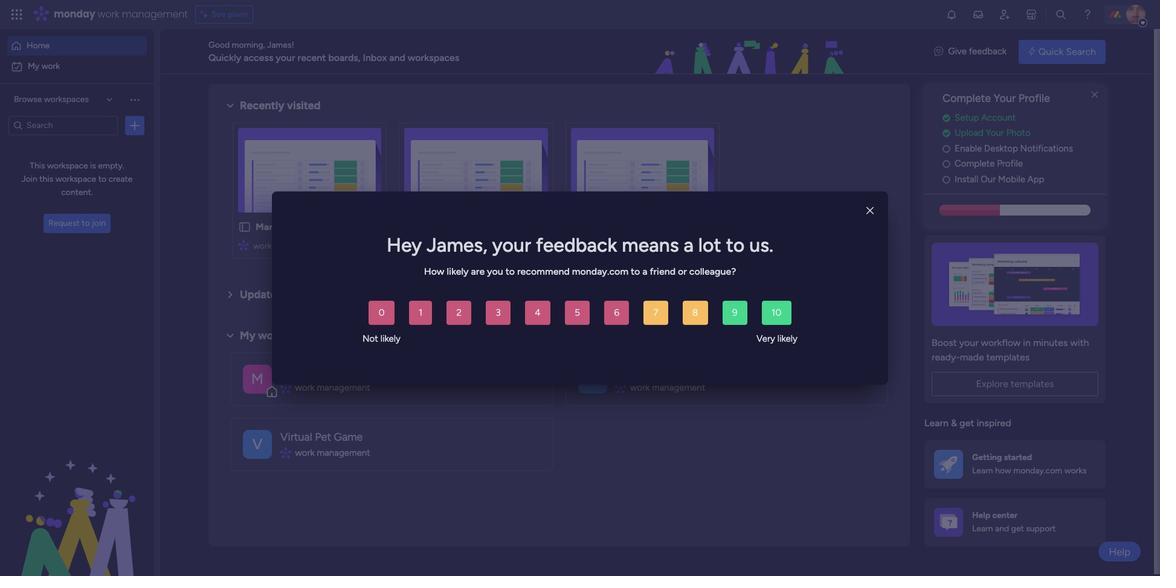 Task type: locate. For each thing, give the bounding box(es) containing it.
my
[[28, 61, 39, 71], [240, 329, 256, 343]]

monday.com down started
[[1014, 466, 1063, 477]]

work management down main workspace
[[295, 383, 371, 393]]

work management > main workspace down plan
[[253, 241, 394, 251]]

workspace image containing v
[[243, 430, 272, 459]]

project
[[589, 221, 621, 233], [616, 366, 651, 379]]

help for help
[[1109, 546, 1131, 558]]

get
[[960, 418, 975, 429], [1012, 524, 1025, 535]]

explore templates
[[977, 379, 1055, 390]]

project for project planning
[[616, 366, 651, 379]]

check circle image inside upload your photo 'link'
[[943, 129, 951, 138]]

how likely are you to recommend monday.com to a friend or colleague?
[[424, 266, 737, 277]]

a left friend
[[643, 266, 648, 277]]

morning,
[[232, 40, 265, 50]]

to left join
[[82, 218, 90, 229]]

public board image left marketing
[[238, 221, 251, 234]]

to down empty.
[[98, 174, 106, 184]]

work management for m
[[295, 383, 371, 393]]

main right the m
[[281, 366, 304, 379]]

templates down workflow
[[987, 352, 1030, 364]]

component image
[[238, 240, 249, 251], [281, 448, 291, 459]]

0 vertical spatial project
[[589, 221, 621, 233]]

2 vertical spatial your
[[960, 338, 979, 349]]

work down the virtual pet game
[[295, 448, 315, 459]]

my work link
[[7, 57, 147, 76]]

james peterson image
[[1127, 5, 1146, 24]]

add to favorites image
[[530, 221, 542, 233], [696, 221, 708, 233]]

1 horizontal spatial and
[[996, 524, 1010, 535]]

1 check circle image from the top
[[943, 114, 951, 123]]

help inside button
[[1109, 546, 1131, 558]]

work management for v
[[295, 448, 371, 459]]

work down project planning
[[630, 383, 650, 393]]

or
[[678, 266, 687, 277]]

likely left the are
[[447, 266, 469, 277]]

update feed image
[[973, 8, 985, 21]]

0 vertical spatial complete
[[943, 92, 992, 105]]

1 horizontal spatial work management > main workspace
[[420, 241, 561, 251]]

and right inbox
[[389, 52, 406, 63]]

0 vertical spatial lottie animation element
[[583, 29, 923, 75]]

are
[[471, 266, 485, 277]]

0 horizontal spatial lottie animation element
[[0, 455, 154, 577]]

(inbox)
[[305, 288, 341, 302]]

1 vertical spatial virtual
[[281, 431, 312, 444]]

public board image
[[238, 221, 251, 234], [405, 221, 418, 234]]

1 vertical spatial lottie animation image
[[0, 455, 154, 577]]

likely right very
[[778, 334, 798, 345]]

9 button
[[723, 301, 748, 325]]

2 vertical spatial circle o image
[[943, 175, 951, 184]]

give feedback
[[949, 46, 1007, 57]]

boost your workflow in minutes with ready-made templates
[[932, 338, 1090, 364]]

main
[[333, 241, 351, 251], [500, 241, 518, 251], [281, 366, 304, 379]]

content.
[[61, 187, 93, 198]]

inbox
[[363, 52, 387, 63]]

0 vertical spatial &
[[667, 221, 673, 233]]

2 horizontal spatial game
[[708, 241, 730, 251]]

with
[[1071, 338, 1090, 349]]

dapulse x slim image
[[1088, 88, 1103, 102]]

1 vertical spatial workspaces
[[44, 94, 89, 105]]

0 vertical spatial pet
[[693, 241, 705, 251]]

my inside option
[[28, 61, 39, 71]]

means
[[622, 234, 679, 257]]

select product image
[[11, 8, 23, 21]]

2 horizontal spatial your
[[960, 338, 979, 349]]

main for marketing plan
[[333, 241, 351, 251]]

1 vertical spatial a
[[643, 266, 648, 277]]

1 vertical spatial your
[[986, 128, 1005, 139]]

work for component image associated with work management
[[295, 448, 315, 459]]

1 public board image from the left
[[238, 221, 251, 234]]

0 vertical spatial game
[[482, 221, 508, 233]]

1 vertical spatial project
[[616, 366, 651, 379]]

complete for complete profile
[[955, 159, 995, 169]]

m
[[251, 370, 264, 388]]

your up you
[[492, 234, 532, 257]]

work management down the planning on the bottom right
[[630, 383, 706, 393]]

learn inside help center learn and get support
[[973, 524, 994, 535]]

component image up update
[[238, 240, 249, 251]]

1 vertical spatial learn
[[973, 466, 994, 477]]

a down approvals
[[684, 234, 694, 257]]

likely
[[447, 266, 469, 277], [381, 334, 401, 345], [778, 334, 798, 345]]

0 vertical spatial monday.com
[[572, 266, 629, 277]]

your down account
[[986, 128, 1005, 139]]

v2 user feedback image
[[935, 45, 944, 58]]

james,
[[427, 234, 488, 257]]

add to favorites image up recommend
[[530, 221, 542, 233]]

templates
[[987, 352, 1030, 364], [1011, 379, 1055, 390]]

and
[[389, 52, 406, 63], [996, 524, 1010, 535]]

0 horizontal spatial feedback
[[536, 234, 618, 257]]

virtual up or
[[666, 241, 691, 251]]

1 horizontal spatial game
[[482, 221, 508, 233]]

work inside option
[[42, 61, 60, 71]]

profile up setup account link
[[1019, 92, 1051, 105]]

2 vertical spatial game
[[334, 431, 363, 444]]

my down the home
[[28, 61, 39, 71]]

to inside 'this workspace is empty. join this workspace to create content.'
[[98, 174, 106, 184]]

check circle image inside setup account link
[[943, 114, 951, 123]]

project inside quick search results list box
[[589, 221, 621, 233]]

> up you
[[492, 241, 497, 251]]

help inside help center learn and get support
[[973, 511, 991, 521]]

complete down enable
[[955, 159, 995, 169]]

get inside help center learn and get support
[[1012, 524, 1025, 535]]

> up (inbox)
[[326, 241, 331, 251]]

complete
[[943, 92, 992, 105], [955, 159, 995, 169]]

5 button
[[565, 301, 590, 325]]

work right the monday
[[98, 7, 119, 21]]

0 vertical spatial workspaces
[[408, 52, 460, 63]]

see plans
[[211, 9, 248, 19]]

circle o image left install
[[943, 175, 951, 184]]

to left friend
[[631, 266, 640, 277]]

1 vertical spatial profile
[[998, 159, 1024, 169]]

profile up mobile
[[998, 159, 1024, 169]]

project planning
[[616, 366, 695, 379]]

1 horizontal spatial monday.com
[[1014, 466, 1063, 477]]

2 work management > main workspace from the left
[[420, 241, 561, 251]]

likely right not
[[381, 334, 401, 345]]

learn left inspired
[[925, 418, 949, 429]]

your inside 'link'
[[986, 128, 1005, 139]]

1 horizontal spatial lottie animation image
[[583, 29, 923, 75]]

2 horizontal spatial main
[[500, 241, 518, 251]]

8 button
[[683, 301, 708, 325]]

trading card game
[[422, 221, 508, 233]]

your for complete
[[994, 92, 1016, 105]]

1 vertical spatial get
[[1012, 524, 1025, 535]]

1 horizontal spatial add to favorites image
[[696, 221, 708, 233]]

1 horizontal spatial virtual
[[666, 241, 691, 251]]

main up (inbox)
[[333, 241, 351, 251]]

and down center
[[996, 524, 1010, 535]]

check circle image left upload
[[943, 129, 951, 138]]

to for hey james, your feedback means a lot to us.
[[726, 234, 745, 257]]

how
[[424, 266, 445, 277]]

1 horizontal spatial public board image
[[405, 221, 418, 234]]

workspace
[[47, 161, 88, 171], [55, 174, 96, 184], [353, 241, 394, 251], [520, 241, 561, 251], [307, 366, 359, 379]]

component image up how likely are you to recommend monday.com to a friend or colleague?
[[571, 240, 582, 251]]

0 vertical spatial templates
[[987, 352, 1030, 364]]

1 vertical spatial your
[[492, 234, 532, 257]]

0 horizontal spatial &
[[667, 221, 673, 233]]

close recently visited image
[[223, 99, 238, 113]]

marketing
[[256, 221, 301, 233]]

profile
[[1019, 92, 1051, 105], [998, 159, 1024, 169]]

workspaces inside button
[[44, 94, 89, 105]]

workspace image containing m
[[243, 365, 272, 394]]

help image
[[1082, 8, 1094, 21]]

2 vertical spatial workspaces
[[258, 329, 318, 343]]

6 button
[[605, 301, 629, 325]]

my work option
[[7, 57, 147, 76]]

desktop
[[985, 143, 1019, 154]]

1 horizontal spatial lottie animation element
[[583, 29, 923, 75]]

public board image for marketing plan
[[238, 221, 251, 234]]

monday.com down the hey james, your feedback means a lot to us.
[[572, 266, 629, 277]]

not
[[363, 334, 378, 345]]

0 horizontal spatial >
[[326, 241, 331, 251]]

planning
[[654, 366, 695, 379]]

2 vertical spatial learn
[[973, 524, 994, 535]]

1 horizontal spatial workspaces
[[258, 329, 318, 343]]

profile inside complete profile link
[[998, 159, 1024, 169]]

0 horizontal spatial likely
[[381, 334, 401, 345]]

setup account link
[[943, 111, 1106, 125]]

> down project requests & approvals
[[659, 241, 664, 251]]

check circle image left setup
[[943, 114, 951, 123]]

component image
[[405, 240, 415, 251], [571, 240, 582, 251], [281, 383, 291, 394], [616, 383, 626, 394]]

& inside quick search results list box
[[667, 221, 673, 233]]

0 vertical spatial a
[[684, 234, 694, 257]]

0 horizontal spatial workspaces
[[44, 94, 89, 105]]

1 horizontal spatial pet
[[693, 241, 705, 251]]

1 vertical spatial check circle image
[[943, 129, 951, 138]]

my workspaces
[[240, 329, 318, 343]]

0 vertical spatial virtual
[[666, 241, 691, 251]]

0 horizontal spatial lottie animation image
[[0, 455, 154, 577]]

circle o image left the complete profile
[[943, 160, 951, 169]]

1 horizontal spatial main
[[333, 241, 351, 251]]

get down center
[[1012, 524, 1025, 535]]

monday.com inside getting started learn how monday.com works
[[1014, 466, 1063, 477]]

1 vertical spatial pet
[[315, 431, 331, 444]]

trading
[[422, 221, 456, 233]]

my for my work
[[28, 61, 39, 71]]

0 horizontal spatial and
[[389, 52, 406, 63]]

0 horizontal spatial help
[[973, 511, 991, 521]]

public board image for trading card game
[[405, 221, 418, 234]]

help
[[973, 511, 991, 521], [1109, 546, 1131, 558]]

circle o image inside complete profile link
[[943, 160, 951, 169]]

2 public board image from the left
[[405, 221, 418, 234]]

workflow
[[982, 338, 1021, 349]]

2 button
[[447, 301, 472, 325]]

your up 'made'
[[960, 338, 979, 349]]

lottie animation element
[[583, 29, 923, 75], [0, 455, 154, 577]]

work up how likely are you to recommend monday.com to a friend or colleague?
[[586, 241, 605, 251]]

learn down center
[[973, 524, 994, 535]]

>
[[326, 241, 331, 251], [492, 241, 497, 251], [659, 241, 664, 251]]

feedback up how likely are you to recommend monday.com to a friend or colleague?
[[536, 234, 618, 257]]

in
[[1024, 338, 1031, 349]]

get left inspired
[[960, 418, 975, 429]]

1 vertical spatial component image
[[281, 448, 291, 459]]

0 horizontal spatial a
[[643, 266, 648, 277]]

workspaces up search in workspace field
[[44, 94, 89, 105]]

and inside help center learn and get support
[[996, 524, 1010, 535]]

main up you
[[500, 241, 518, 251]]

0 horizontal spatial my
[[28, 61, 39, 71]]

complete up setup
[[943, 92, 992, 105]]

1 horizontal spatial component image
[[281, 448, 291, 459]]

1 vertical spatial complete
[[955, 159, 995, 169]]

0 horizontal spatial component image
[[238, 240, 249, 251]]

1 vertical spatial help
[[1109, 546, 1131, 558]]

project up the hey james, your feedback means a lot to us.
[[589, 221, 621, 233]]

work management
[[295, 383, 371, 393], [630, 383, 706, 393], [295, 448, 371, 459]]

0 vertical spatial feedback
[[969, 46, 1007, 57]]

lottie animation image
[[583, 29, 923, 75], [0, 455, 154, 577]]

work management > main workspace up you
[[420, 241, 561, 251]]

2 horizontal spatial workspaces
[[408, 52, 460, 63]]

0 vertical spatial circle o image
[[943, 144, 951, 153]]

1 horizontal spatial feedback
[[969, 46, 1007, 57]]

0 vertical spatial get
[[960, 418, 975, 429]]

started
[[1005, 453, 1033, 463]]

1 horizontal spatial my
[[240, 329, 256, 343]]

and inside good morning, james! quickly access your recent boards, inbox and workspaces
[[389, 52, 406, 63]]

learn down getting
[[973, 466, 994, 477]]

1 vertical spatial &
[[952, 418, 958, 429]]

management for component icon on the right of the m
[[317, 383, 371, 393]]

circle o image inside install our mobile app link
[[943, 175, 951, 184]]

0 horizontal spatial public board image
[[238, 221, 251, 234]]

0 vertical spatial check circle image
[[943, 114, 951, 123]]

main for trading card game
[[500, 241, 518, 251]]

game for trading card game
[[482, 221, 508, 233]]

game
[[482, 221, 508, 233], [708, 241, 730, 251], [334, 431, 363, 444]]

monday.com
[[572, 266, 629, 277], [1014, 466, 1063, 477]]

workspaces down update feed (inbox)
[[258, 329, 318, 343]]

browse workspaces button
[[8, 90, 118, 110]]

check circle image
[[943, 114, 951, 123], [943, 129, 951, 138]]

0 vertical spatial your
[[994, 92, 1016, 105]]

1 work management > main workspace from the left
[[253, 241, 394, 251]]

work down marketing
[[253, 241, 272, 251]]

component image right v
[[281, 448, 291, 459]]

my work
[[28, 61, 60, 71]]

1 vertical spatial monday.com
[[1014, 466, 1063, 477]]

0 horizontal spatial game
[[334, 431, 363, 444]]

2 add to favorites image from the left
[[696, 221, 708, 233]]

add to favorites image up lot
[[696, 221, 708, 233]]

1 horizontal spatial &
[[952, 418, 958, 429]]

feedback
[[969, 46, 1007, 57], [536, 234, 618, 257]]

7 button
[[644, 301, 669, 325]]

to right lot
[[726, 234, 745, 257]]

feedback right give
[[969, 46, 1007, 57]]

0 vertical spatial your
[[276, 52, 295, 63]]

project left the planning on the bottom right
[[616, 366, 651, 379]]

1 vertical spatial and
[[996, 524, 1010, 535]]

learn & get inspired
[[925, 418, 1012, 429]]

0 horizontal spatial add to favorites image
[[530, 221, 542, 233]]

close my workspaces image
[[223, 329, 238, 343]]

1 vertical spatial my
[[240, 329, 256, 343]]

0 vertical spatial my
[[28, 61, 39, 71]]

circle o image left enable
[[943, 144, 951, 153]]

to inside button
[[82, 218, 90, 229]]

0 horizontal spatial your
[[276, 52, 295, 63]]

work management down the virtual pet game
[[295, 448, 371, 459]]

work down main workspace
[[295, 383, 315, 393]]

circle o image
[[943, 144, 951, 153], [943, 160, 951, 169], [943, 175, 951, 184]]

1 horizontal spatial >
[[492, 241, 497, 251]]

recently visited
[[240, 99, 321, 112]]

0 vertical spatial and
[[389, 52, 406, 63]]

workspace image
[[243, 365, 272, 394], [578, 365, 607, 394], [243, 430, 272, 459]]

management for component icon left of james,
[[440, 241, 490, 251]]

this
[[39, 174, 53, 184]]

1 vertical spatial templates
[[1011, 379, 1055, 390]]

work for component icon on top of how likely are you to recommend monday.com to a friend or colleague?
[[586, 241, 605, 251]]

component image inside quick search results list box
[[238, 240, 249, 251]]

0 vertical spatial lottie animation image
[[583, 29, 923, 75]]

empty.
[[98, 161, 124, 171]]

component image right p
[[616, 383, 626, 394]]

1 vertical spatial lottie animation element
[[0, 455, 154, 577]]

circle o image inside the enable desktop notifications link
[[943, 144, 951, 153]]

see
[[211, 9, 226, 19]]

1 horizontal spatial help
[[1109, 546, 1131, 558]]

2 circle o image from the top
[[943, 160, 951, 169]]

colleague?
[[690, 266, 737, 277]]

quick search
[[1039, 46, 1097, 57]]

0 vertical spatial component image
[[238, 240, 249, 251]]

your down james!
[[276, 52, 295, 63]]

2 horizontal spatial >
[[659, 241, 664, 251]]

1 horizontal spatial likely
[[447, 266, 469, 277]]

your
[[276, 52, 295, 63], [492, 234, 532, 257], [960, 338, 979, 349]]

2 check circle image from the top
[[943, 129, 951, 138]]

my right close my workspaces image
[[240, 329, 256, 343]]

workspaces right inbox
[[408, 52, 460, 63]]

lottie animation image for quickly access your recent boards, inbox and workspaces
[[583, 29, 923, 75]]

work down trading at the left of page
[[420, 241, 438, 251]]

& left inspired
[[952, 418, 958, 429]]

work down the home
[[42, 61, 60, 71]]

check circle image for setup
[[943, 114, 951, 123]]

learn inside getting started learn how monday.com works
[[973, 466, 994, 477]]

join
[[92, 218, 106, 229]]

virtual
[[666, 241, 691, 251], [281, 431, 312, 444]]

complete your profile
[[943, 92, 1051, 105]]

3 circle o image from the top
[[943, 175, 951, 184]]

1 > from the left
[[326, 241, 331, 251]]

home
[[27, 41, 50, 51]]

2 > from the left
[[492, 241, 497, 251]]

check circle image for upload
[[943, 129, 951, 138]]

& up work management > virtual pet game
[[667, 221, 673, 233]]

component image for work management
[[281, 448, 291, 459]]

access
[[244, 52, 274, 63]]

1 circle o image from the top
[[943, 144, 951, 153]]

to for this workspace is empty. join this workspace to create content.
[[98, 174, 106, 184]]

workspace image containing p
[[578, 365, 607, 394]]

0 vertical spatial help
[[973, 511, 991, 521]]

my for my workspaces
[[240, 329, 256, 343]]

app
[[1028, 174, 1045, 185]]

public board image up hey
[[405, 221, 418, 234]]

0 horizontal spatial work management > main workspace
[[253, 241, 394, 251]]

virtual right v
[[281, 431, 312, 444]]

home option
[[7, 36, 147, 56]]

1 vertical spatial circle o image
[[943, 160, 951, 169]]

see plans button
[[195, 5, 253, 24]]

workspaces inside good morning, james! quickly access your recent boards, inbox and workspaces
[[408, 52, 460, 63]]

your up account
[[994, 92, 1016, 105]]

to
[[98, 174, 106, 184], [82, 218, 90, 229], [726, 234, 745, 257], [506, 266, 515, 277], [631, 266, 640, 277]]

templates right explore
[[1011, 379, 1055, 390]]



Task type: describe. For each thing, give the bounding box(es) containing it.
good
[[209, 40, 230, 50]]

workspace image for project planning
[[578, 365, 607, 394]]

install our mobile app link
[[943, 173, 1106, 186]]

center
[[993, 511, 1018, 521]]

v2 bolt switch image
[[1029, 45, 1036, 58]]

Search in workspace field
[[25, 118, 101, 132]]

pet inside quick search results list box
[[693, 241, 705, 251]]

work management > main workspace for card
[[420, 241, 561, 251]]

virtual inside quick search results list box
[[666, 241, 691, 251]]

workspaces for browse workspaces
[[44, 94, 89, 105]]

your for upload
[[986, 128, 1005, 139]]

explore
[[977, 379, 1009, 390]]

recommend
[[517, 266, 570, 277]]

work management for p
[[630, 383, 706, 393]]

management for component icon right of p
[[652, 383, 706, 393]]

0
[[379, 307, 385, 319]]

your inside good morning, james! quickly access your recent boards, inbox and workspaces
[[276, 52, 295, 63]]

6
[[614, 307, 620, 319]]

templates inside boost your workflow in minutes with ready-made templates
[[987, 352, 1030, 364]]

work management > main workspace for plan
[[253, 241, 394, 251]]

work for component icon left of james,
[[420, 241, 438, 251]]

us.
[[750, 234, 774, 257]]

to right you
[[506, 266, 515, 277]]

lottie animation element for join this workspace to create content.
[[0, 455, 154, 577]]

setup
[[955, 112, 980, 123]]

how
[[996, 466, 1012, 477]]

boost
[[932, 338, 958, 349]]

browse
[[14, 94, 42, 105]]

> for marketing plan
[[326, 241, 331, 251]]

3 > from the left
[[659, 241, 664, 251]]

hey
[[387, 234, 422, 257]]

plan
[[303, 221, 322, 233]]

getting
[[973, 453, 1003, 463]]

lottie animation element for quickly access your recent boards, inbox and workspaces
[[583, 29, 923, 75]]

getting started element
[[925, 441, 1106, 489]]

install our mobile app
[[955, 174, 1045, 185]]

browse workspaces
[[14, 94, 89, 105]]

management for component image associated with work management
[[317, 448, 371, 459]]

1 add to favorites image from the left
[[530, 221, 542, 233]]

help for help center learn and get support
[[973, 511, 991, 521]]

notifications
[[1021, 143, 1074, 154]]

quick search button
[[1019, 40, 1106, 64]]

work for component image in quick search results list box
[[253, 241, 272, 251]]

component image for work management > main workspace
[[238, 240, 249, 251]]

to for how likely are you to recommend monday.com to a friend or colleague?
[[631, 266, 640, 277]]

9
[[733, 307, 738, 319]]

complete profile link
[[943, 157, 1106, 171]]

1 horizontal spatial a
[[684, 234, 694, 257]]

feed
[[279, 288, 302, 302]]

complete profile
[[955, 159, 1024, 169]]

requests
[[623, 221, 664, 233]]

workspace image for virtual pet game
[[243, 430, 272, 459]]

install
[[955, 174, 979, 185]]

enable desktop notifications link
[[943, 142, 1106, 156]]

0 horizontal spatial get
[[960, 418, 975, 429]]

enable
[[955, 143, 983, 154]]

0 horizontal spatial virtual
[[281, 431, 312, 444]]

join
[[21, 174, 37, 184]]

1 horizontal spatial your
[[492, 234, 532, 257]]

account
[[982, 112, 1017, 123]]

close image
[[867, 207, 874, 216]]

workspaces for my workspaces
[[258, 329, 318, 343]]

update feed (inbox)
[[240, 288, 341, 302]]

help center learn and get support
[[973, 511, 1056, 535]]

monday marketplace image
[[1026, 8, 1038, 21]]

not likely
[[363, 334, 401, 345]]

enable desktop notifications
[[955, 143, 1074, 154]]

circle o image for install
[[943, 175, 951, 184]]

help center element
[[925, 499, 1106, 547]]

quickly
[[209, 52, 241, 63]]

management for component image in quick search results list box
[[274, 241, 324, 251]]

1
[[419, 307, 423, 319]]

work for component icon right of p
[[630, 383, 650, 393]]

10
[[772, 307, 782, 319]]

work management > virtual pet game
[[586, 241, 730, 251]]

this workspace is empty. join this workspace to create content.
[[21, 161, 133, 198]]

learn for help
[[973, 524, 994, 535]]

upload
[[955, 128, 984, 139]]

> for trading card game
[[492, 241, 497, 251]]

home link
[[7, 36, 147, 56]]

visited
[[287, 99, 321, 112]]

learn for getting
[[973, 466, 994, 477]]

management for component icon on top of how likely are you to recommend monday.com to a friend or colleague?
[[607, 241, 657, 251]]

james!
[[267, 40, 294, 50]]

3
[[496, 307, 501, 319]]

0 horizontal spatial pet
[[315, 431, 331, 444]]

0 vertical spatial learn
[[925, 418, 949, 429]]

complete for complete your profile
[[943, 92, 992, 105]]

minutes
[[1034, 338, 1068, 349]]

help button
[[1099, 542, 1141, 562]]

inspired
[[977, 418, 1012, 429]]

4 button
[[525, 301, 551, 325]]

circle o image for enable
[[943, 144, 951, 153]]

lot
[[699, 234, 722, 257]]

project for project requests & approvals
[[589, 221, 621, 233]]

0 vertical spatial profile
[[1019, 92, 1051, 105]]

our
[[981, 174, 996, 185]]

update
[[240, 288, 277, 302]]

setup account
[[955, 112, 1017, 123]]

create
[[109, 174, 133, 184]]

very
[[757, 334, 776, 345]]

0 button
[[369, 301, 395, 325]]

request
[[48, 218, 80, 229]]

7
[[654, 307, 659, 319]]

card
[[458, 221, 480, 233]]

photo
[[1007, 128, 1031, 139]]

is
[[90, 161, 96, 171]]

templates inside button
[[1011, 379, 1055, 390]]

0 horizontal spatial monday.com
[[572, 266, 629, 277]]

boards,
[[329, 52, 361, 63]]

templates image image
[[936, 243, 1095, 327]]

invite members image
[[999, 8, 1011, 21]]

recently
[[240, 99, 285, 112]]

project requests & approvals
[[589, 221, 720, 233]]

explore templates button
[[932, 373, 1099, 397]]

component image left james,
[[405, 240, 415, 251]]

monday
[[54, 7, 95, 21]]

workspace image for main workspace
[[243, 365, 272, 394]]

mobile
[[999, 174, 1026, 185]]

1 vertical spatial feedback
[[536, 234, 618, 257]]

give
[[949, 46, 967, 57]]

open update feed (inbox) image
[[223, 288, 238, 302]]

upload your photo link
[[943, 127, 1106, 140]]

3 button
[[486, 301, 511, 325]]

1 vertical spatial game
[[708, 241, 730, 251]]

component image right the m
[[281, 383, 291, 394]]

your inside boost your workflow in minutes with ready-made templates
[[960, 338, 979, 349]]

recent
[[298, 52, 326, 63]]

marketing plan
[[256, 221, 322, 233]]

work for component icon on the right of the m
[[295, 383, 315, 393]]

ready-
[[932, 352, 961, 364]]

notifications image
[[946, 8, 958, 21]]

circle o image for complete
[[943, 160, 951, 169]]

monday work management
[[54, 7, 188, 21]]

main workspace
[[281, 366, 359, 379]]

game for virtual pet game
[[334, 431, 363, 444]]

0 horizontal spatial main
[[281, 366, 304, 379]]

quick search results list box
[[223, 113, 896, 273]]

likely for likely
[[778, 334, 798, 345]]

lottie animation image for join this workspace to create content.
[[0, 455, 154, 577]]

likely for james,
[[447, 266, 469, 277]]

virtual pet game
[[281, 431, 363, 444]]

search
[[1067, 46, 1097, 57]]

very likely
[[757, 334, 798, 345]]

search everything image
[[1056, 8, 1068, 21]]



Task type: vqa. For each thing, say whether or not it's contained in the screenshot.
0
yes



